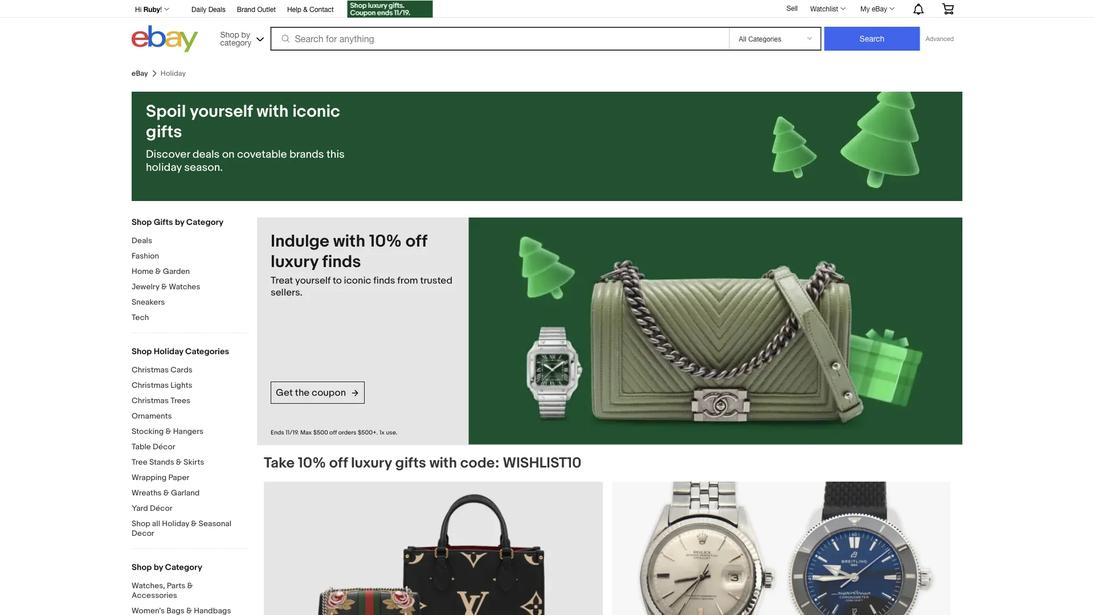 Task type: vqa. For each thing, say whether or not it's contained in the screenshot.
Box
no



Task type: describe. For each thing, give the bounding box(es) containing it.
0 vertical spatial décor
[[153, 442, 175, 452]]

sneakers link
[[132, 298, 249, 308]]

shop holiday categories
[[132, 347, 229, 357]]

watches,
[[132, 582, 165, 591]]

take
[[264, 455, 295, 473]]

none text field inside indulge with 10% off luxury finds main content
[[264, 482, 603, 616]]

parts
[[167, 582, 186, 591]]

shop all holiday & seasonal decor link
[[132, 519, 249, 540]]

$500+.
[[358, 430, 378, 437]]

tech link
[[132, 313, 249, 324]]

trees
[[171, 396, 191, 406]]

by for category
[[154, 563, 163, 573]]

with inside the spoil yourself with iconic gifts discover deals on covetable brands this holiday season.
[[257, 101, 289, 122]]

to
[[333, 275, 342, 287]]

skirts
[[184, 458, 204, 467]]

fashion
[[132, 251, 159, 261]]

category
[[220, 38, 252, 47]]

by for category
[[241, 30, 250, 39]]

shop for shop gifts by category
[[132, 217, 152, 227]]

hangers
[[173, 427, 204, 437]]

0 horizontal spatial 10%
[[298, 455, 326, 473]]

2 vertical spatial off
[[329, 455, 348, 473]]

0 vertical spatial holiday
[[154, 347, 183, 357]]

my ebay link
[[855, 2, 900, 15]]

get the coupon
[[276, 387, 346, 399]]

none text field inside indulge with 10% off luxury finds main content
[[612, 482, 951, 616]]

yourself inside the spoil yourself with iconic gifts discover deals on covetable brands this holiday season.
[[190, 101, 253, 122]]

shop gifts by category
[[132, 217, 224, 227]]

& inside 'help & contact' link
[[303, 5, 308, 13]]

1 horizontal spatial by
[[175, 217, 184, 227]]

jewelry & watches link
[[132, 282, 249, 293]]

0 vertical spatial category
[[186, 217, 224, 227]]

use.
[[386, 430, 398, 437]]

0 vertical spatial finds
[[322, 252, 361, 273]]

& right home
[[155, 267, 161, 277]]

wishlist10
[[503, 455, 582, 473]]

wrapping paper link
[[132, 473, 249, 484]]

help & contact
[[287, 5, 334, 13]]

orders
[[338, 430, 357, 437]]

sell link
[[782, 4, 803, 12]]

christmas trees link
[[132, 396, 249, 407]]

& left skirts
[[176, 458, 182, 467]]

gifts for 10%
[[395, 455, 426, 473]]

all
[[152, 519, 160, 529]]

& inside watches, parts & accessories
[[187, 582, 193, 591]]

ebay link
[[132, 69, 148, 78]]

lights
[[171, 381, 192, 391]]

tech
[[132, 313, 149, 323]]

3 christmas from the top
[[132, 396, 169, 406]]

sellers.
[[271, 287, 303, 299]]

my
[[861, 5, 870, 13]]

hi
[[135, 5, 142, 13]]

iconic inside indulge with 10% off luxury finds treat yourself to iconic finds from trusted sellers.
[[344, 275, 371, 287]]

your shopping cart image
[[942, 3, 955, 14]]

10% inside indulge with 10% off luxury finds treat yourself to iconic finds from trusted sellers.
[[369, 231, 402, 252]]

jewelry
[[132, 282, 160, 292]]

christmas lights link
[[132, 381, 249, 392]]

with inside indulge with 10% off luxury finds treat yourself to iconic finds from trusted sellers.
[[333, 231, 365, 252]]

ends 11/19. max $500 off orders $500+. 1x use.
[[271, 430, 398, 437]]

accessories
[[132, 591, 177, 601]]

trusted
[[420, 275, 453, 287]]

wreaths & garland link
[[132, 489, 249, 499]]

holiday inside christmas cards christmas lights christmas trees ornaments stocking & hangers table décor tree stands & skirts wrapping paper wreaths & garland yard décor shop all holiday & seasonal decor
[[162, 519, 189, 529]]

ornaments link
[[132, 412, 249, 422]]

spoil yourself with iconic gifts discover deals on covetable brands this holiday season.
[[146, 101, 345, 174]]

shop for shop holiday categories
[[132, 347, 152, 357]]

outlet
[[257, 5, 276, 13]]

iconic inside the spoil yourself with iconic gifts discover deals on covetable brands this holiday season.
[[293, 101, 340, 122]]

2 christmas from the top
[[132, 381, 169, 391]]

shop for shop by category
[[220, 30, 239, 39]]

hi ruby !
[[135, 5, 162, 13]]

categories
[[185, 347, 229, 357]]

brand outlet
[[237, 5, 276, 13]]

gifts
[[154, 217, 173, 227]]

1 vertical spatial luxury
[[351, 455, 392, 473]]

luxury inside indulge with 10% off luxury finds treat yourself to iconic finds from trusted sellers.
[[271, 252, 319, 273]]

shop by category
[[132, 563, 202, 573]]

ornaments
[[132, 412, 172, 421]]

get the coupon image
[[348, 1, 433, 18]]

tree stands & skirts link
[[132, 458, 249, 469]]

max
[[300, 430, 312, 437]]

my ebay
[[861, 5, 888, 13]]

1 christmas from the top
[[132, 365, 169, 375]]

account navigation
[[129, 0, 963, 19]]

sell
[[787, 4, 798, 12]]

& left 'hangers'
[[166, 427, 171, 437]]

watchlist link
[[804, 2, 851, 15]]

indulge with 10% off luxury finds treat yourself to iconic finds from trusted sellers.
[[271, 231, 453, 299]]

garland
[[171, 489, 200, 498]]

home & garden link
[[132, 267, 249, 278]]

brand
[[237, 5, 255, 13]]

deals inside deals fashion home & garden jewelry & watches sneakers tech
[[132, 236, 152, 246]]

code:
[[460, 455, 500, 473]]

deals
[[193, 148, 220, 161]]

from
[[398, 275, 418, 287]]

yourself inside indulge with 10% off luxury finds treat yourself to iconic finds from trusted sellers.
[[295, 275, 331, 287]]

this
[[327, 148, 345, 161]]

treat
[[271, 275, 293, 287]]



Task type: locate. For each thing, give the bounding box(es) containing it.
0 horizontal spatial deals
[[132, 236, 152, 246]]

off down ends 11/19. max $500 off orders $500+. 1x use.
[[329, 455, 348, 473]]

luxury down $500+.
[[351, 455, 392, 473]]

off up from
[[406, 231, 427, 252]]

0 horizontal spatial gifts
[[146, 122, 182, 143]]

help
[[287, 5, 301, 13]]

gifts for yourself
[[146, 122, 182, 143]]

1x
[[380, 430, 385, 437]]

1 vertical spatial by
[[175, 217, 184, 227]]

shop down brand
[[220, 30, 239, 39]]

by right the "gifts"
[[175, 217, 184, 227]]

finds up to
[[322, 252, 361, 273]]

& down yard décor link
[[191, 519, 197, 529]]

ebay inside my ebay link
[[872, 5, 888, 13]]

1 horizontal spatial 10%
[[369, 231, 402, 252]]

watches, parts & accessories link
[[132, 582, 240, 602]]

with left code:
[[430, 455, 457, 473]]

shop inside shop by category
[[220, 30, 239, 39]]

0 vertical spatial deals
[[208, 5, 226, 13]]

10% down the 'max'
[[298, 455, 326, 473]]

watches, parts & accessories
[[132, 582, 193, 601]]

shop down tech
[[132, 347, 152, 357]]

gifts inside the spoil yourself with iconic gifts discover deals on covetable brands this holiday season.
[[146, 122, 182, 143]]

1 horizontal spatial luxury
[[351, 455, 392, 473]]

$500
[[313, 430, 328, 437]]

ends
[[271, 430, 284, 437]]

yourself left to
[[295, 275, 331, 287]]

cards
[[171, 365, 193, 375]]

with up covetable
[[257, 101, 289, 122]]

1 horizontal spatial iconic
[[344, 275, 371, 287]]

1 vertical spatial 10%
[[298, 455, 326, 473]]

wreaths
[[132, 489, 162, 498]]

0 vertical spatial with
[[257, 101, 289, 122]]

brands
[[290, 148, 324, 161]]

seasonal
[[199, 519, 232, 529]]

none submit inside shop by category banner
[[825, 27, 920, 51]]

& right help
[[303, 5, 308, 13]]

0 vertical spatial yourself
[[190, 101, 253, 122]]

contact
[[310, 5, 334, 13]]

1 vertical spatial holiday
[[162, 519, 189, 529]]

décor up stands
[[153, 442, 175, 452]]

season.
[[184, 161, 223, 174]]

indulge with 10% off luxury finds main content
[[257, 218, 963, 616]]

discover
[[146, 148, 190, 161]]

ruby
[[143, 5, 160, 13]]

with
[[257, 101, 289, 122], [333, 231, 365, 252], [430, 455, 457, 473]]

deals
[[208, 5, 226, 13], [132, 236, 152, 246]]

gifts inside indulge with 10% off luxury finds main content
[[395, 455, 426, 473]]

None submit
[[825, 27, 920, 51]]

0 vertical spatial ebay
[[872, 5, 888, 13]]

0 horizontal spatial yourself
[[190, 101, 253, 122]]

& right parts
[[187, 582, 193, 591]]

daily deals link
[[192, 3, 226, 16]]

iconic
[[293, 101, 340, 122], [344, 275, 371, 287]]

on
[[222, 148, 235, 161]]

iconic up brands
[[293, 101, 340, 122]]

1 horizontal spatial deals
[[208, 5, 226, 13]]

off inside indulge with 10% off luxury finds treat yourself to iconic finds from trusted sellers.
[[406, 231, 427, 252]]

0 vertical spatial 10%
[[369, 231, 402, 252]]

deals up fashion
[[132, 236, 152, 246]]

with up to
[[333, 231, 365, 252]]

gifts down use.
[[395, 455, 426, 473]]

tree
[[132, 458, 148, 467]]

off right the "$500"
[[330, 430, 337, 437]]

shop up "watches," on the bottom left of the page
[[132, 563, 152, 573]]

2 vertical spatial christmas
[[132, 396, 169, 406]]

& right jewelry
[[161, 282, 167, 292]]

1 horizontal spatial ebay
[[872, 5, 888, 13]]

1 vertical spatial off
[[330, 430, 337, 437]]

by up "watches," on the bottom left of the page
[[154, 563, 163, 573]]

iconic right to
[[344, 275, 371, 287]]

fashion link
[[132, 251, 249, 262]]

shop inside christmas cards christmas lights christmas trees ornaments stocking & hangers table décor tree stands & skirts wrapping paper wreaths & garland yard décor shop all holiday & seasonal decor
[[132, 519, 150, 529]]

0 vertical spatial christmas
[[132, 365, 169, 375]]

1 vertical spatial gifts
[[395, 455, 426, 473]]

by
[[241, 30, 250, 39], [175, 217, 184, 227], [154, 563, 163, 573]]

daily
[[192, 5, 207, 13]]

daily deals
[[192, 5, 226, 13]]

luxury
[[271, 252, 319, 273], [351, 455, 392, 473]]

ebay right 'my'
[[872, 5, 888, 13]]

&
[[303, 5, 308, 13], [155, 267, 161, 277], [161, 282, 167, 292], [166, 427, 171, 437], [176, 458, 182, 467], [163, 489, 169, 498], [191, 519, 197, 529], [187, 582, 193, 591]]

deals fashion home & garden jewelry & watches sneakers tech
[[132, 236, 200, 323]]

1 horizontal spatial finds
[[374, 275, 395, 287]]

holiday up cards
[[154, 347, 183, 357]]

1 vertical spatial deals
[[132, 236, 152, 246]]

0 horizontal spatial ebay
[[132, 69, 148, 78]]

christmas cards link
[[132, 365, 249, 376]]

advanced link
[[920, 27, 960, 50]]

garden
[[163, 267, 190, 277]]

1 vertical spatial with
[[333, 231, 365, 252]]

stocking
[[132, 427, 164, 437]]

1 vertical spatial category
[[165, 563, 202, 573]]

0 vertical spatial by
[[241, 30, 250, 39]]

1 vertical spatial ebay
[[132, 69, 148, 78]]

Search for anything text field
[[272, 28, 727, 50]]

1 vertical spatial yourself
[[295, 275, 331, 287]]

decor
[[132, 529, 154, 539]]

décor up all
[[150, 504, 173, 514]]

0 horizontal spatial luxury
[[271, 252, 319, 273]]

sneakers
[[132, 298, 165, 307]]

finds left from
[[374, 275, 395, 287]]

get
[[276, 387, 293, 399]]

home
[[132, 267, 154, 277]]

covetable
[[237, 148, 287, 161]]

get the coupon link
[[271, 382, 365, 404]]

category up parts
[[165, 563, 202, 573]]

off
[[406, 231, 427, 252], [330, 430, 337, 437], [329, 455, 348, 473]]

0 vertical spatial luxury
[[271, 252, 319, 273]]

by down brand
[[241, 30, 250, 39]]

1 horizontal spatial gifts
[[395, 455, 426, 473]]

stands
[[149, 458, 174, 467]]

0 vertical spatial iconic
[[293, 101, 340, 122]]

shop by category button
[[215, 25, 267, 50]]

ebay up spoil
[[132, 69, 148, 78]]

gifts up discover
[[146, 122, 182, 143]]

the
[[295, 387, 310, 399]]

0 horizontal spatial with
[[257, 101, 289, 122]]

shop by category
[[220, 30, 252, 47]]

0 vertical spatial off
[[406, 231, 427, 252]]

deals link
[[132, 236, 249, 247]]

2 vertical spatial by
[[154, 563, 163, 573]]

1 horizontal spatial with
[[333, 231, 365, 252]]

0 vertical spatial gifts
[[146, 122, 182, 143]]

category up deals link
[[186, 217, 224, 227]]

gifts
[[146, 122, 182, 143], [395, 455, 426, 473]]

shop by category banner
[[129, 0, 963, 55]]

0 horizontal spatial finds
[[322, 252, 361, 273]]

finds
[[322, 252, 361, 273], [374, 275, 395, 287]]

1 vertical spatial décor
[[150, 504, 173, 514]]

& left garland
[[163, 489, 169, 498]]

0 horizontal spatial by
[[154, 563, 163, 573]]

stocking & hangers link
[[132, 427, 249, 438]]

table décor link
[[132, 442, 249, 453]]

take 10% off luxury gifts with code: wishlist10
[[264, 455, 582, 473]]

décor
[[153, 442, 175, 452], [150, 504, 173, 514]]

watchlist
[[811, 5, 839, 13]]

10%
[[369, 231, 402, 252], [298, 455, 326, 473]]

by inside shop by category
[[241, 30, 250, 39]]

paper
[[168, 473, 189, 483]]

deals right daily
[[208, 5, 226, 13]]

yourself up on
[[190, 101, 253, 122]]

yourself
[[190, 101, 253, 122], [295, 275, 331, 287]]

2 horizontal spatial with
[[430, 455, 457, 473]]

deals inside account "navigation"
[[208, 5, 226, 13]]

2 vertical spatial with
[[430, 455, 457, 473]]

1 horizontal spatial yourself
[[295, 275, 331, 287]]

None text field
[[264, 482, 603, 616]]

1 vertical spatial christmas
[[132, 381, 169, 391]]

christmas cards christmas lights christmas trees ornaments stocking & hangers table décor tree stands & skirts wrapping paper wreaths & garland yard décor shop all holiday & seasonal decor
[[132, 365, 232, 539]]

advanced
[[926, 35, 954, 42]]

0 horizontal spatial iconic
[[293, 101, 340, 122]]

brand outlet link
[[237, 3, 276, 16]]

wrapping
[[132, 473, 167, 483]]

luxury up treat
[[271, 252, 319, 273]]

shop left the "gifts"
[[132, 217, 152, 227]]

1 vertical spatial finds
[[374, 275, 395, 287]]

yard
[[132, 504, 148, 514]]

holiday
[[146, 161, 182, 174]]

11/19.
[[286, 430, 299, 437]]

watches
[[169, 282, 200, 292]]

None text field
[[612, 482, 951, 616]]

yard décor link
[[132, 504, 249, 515]]

1 vertical spatial iconic
[[344, 275, 371, 287]]

holiday right all
[[162, 519, 189, 529]]

shop for shop by category
[[132, 563, 152, 573]]

2 horizontal spatial by
[[241, 30, 250, 39]]

shop left all
[[132, 519, 150, 529]]

10% up from
[[369, 231, 402, 252]]

indulge
[[271, 231, 330, 252]]



